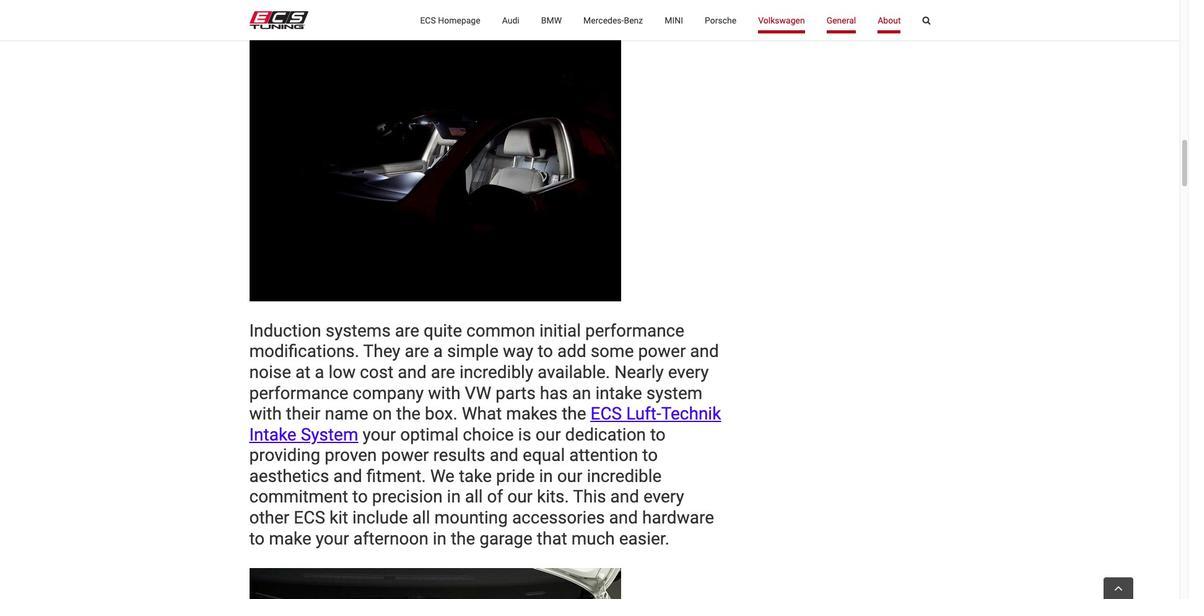 Task type: vqa. For each thing, say whether or not it's contained in the screenshot.
receive
no



Task type: describe. For each thing, give the bounding box(es) containing it.
parts
[[496, 383, 536, 404]]

systems
[[326, 321, 391, 341]]

quite
[[424, 321, 462, 341]]

take
[[459, 466, 492, 487]]

and up pride
[[490, 446, 519, 466]]

ecs luft-technik intake system
[[249, 404, 721, 445]]

is
[[518, 425, 531, 445]]

their
[[286, 404, 321, 424]]

system
[[301, 425, 358, 445]]

porsche link
[[705, 0, 737, 40]]

initial
[[540, 321, 581, 341]]

name
[[325, 404, 368, 424]]

box.
[[425, 404, 458, 424]]

power inside induction systems are quite common initial performance modifications. they are a simple way to add some power and noise at a low cost and are incredibly available. nearly every performance company with vw parts has an intake system with their name on the box. what makes the
[[638, 342, 686, 362]]

and up system
[[690, 342, 719, 362]]

audi
[[502, 15, 520, 25]]

1 vertical spatial our
[[557, 466, 583, 487]]

are down the quite
[[405, 342, 429, 362]]

garage
[[480, 529, 533, 549]]

other
[[249, 508, 290, 529]]

to inside induction systems are quite common initial performance modifications. they are a simple way to add some power and noise at a low cost and are incredibly available. nearly every performance company with vw parts has an intake system with their name on the box. what makes the
[[538, 342, 553, 362]]

general link
[[827, 0, 856, 40]]

0 vertical spatial performance
[[585, 321, 685, 341]]

power inside your optimal choice is our dedication to providing proven power results and equal attention to aesthetics and fitment. we take pride in our incredible commitment to precision in all of our kits. this and every other ecs kit include all mounting accessories and hardware to make your afternoon in the garage that much easier.
[[381, 446, 429, 466]]

general
[[827, 15, 856, 25]]

to down the luft-
[[650, 425, 666, 445]]

2 vertical spatial our
[[508, 487, 533, 508]]

audi link
[[502, 0, 520, 40]]

of
[[487, 487, 503, 508]]

noise
[[249, 362, 291, 383]]

your optimal choice is our dedication to providing proven power results and equal attention to aesthetics and fitment. we take pride in our incredible commitment to precision in all of our kits. this and every other ecs kit include all mounting accessories and hardware to make your afternoon in the garage that much easier.
[[249, 425, 714, 549]]

volkswagen link
[[758, 0, 805, 40]]

ecs luft-technik intake system link
[[249, 404, 721, 445]]

incredibly
[[460, 362, 534, 383]]

porsche
[[705, 15, 737, 25]]

at
[[295, 362, 311, 383]]

0 horizontal spatial the
[[396, 404, 421, 424]]

ecs homepage link
[[420, 0, 481, 40]]

choice
[[463, 425, 514, 445]]

available.
[[538, 362, 610, 383]]

1 vertical spatial performance
[[249, 383, 349, 404]]

luft-
[[626, 404, 661, 424]]

every inside your optimal choice is our dedication to providing proven power results and equal attention to aesthetics and fitment. we take pride in our incredible commitment to precision in all of our kits. this and every other ecs kit include all mounting accessories and hardware to make your afternoon in the garage that much easier.
[[644, 487, 684, 508]]

vw
[[465, 383, 491, 404]]

mini
[[665, 15, 683, 25]]

add
[[558, 342, 587, 362]]

0 horizontal spatial a
[[315, 362, 324, 383]]

to down other
[[249, 529, 265, 549]]

dedication
[[565, 425, 646, 445]]

intake
[[596, 383, 642, 404]]

accessories
[[512, 508, 605, 529]]

0 vertical spatial in
[[539, 466, 553, 487]]

1 vertical spatial in
[[447, 487, 461, 508]]

kit
[[330, 508, 348, 529]]

equal
[[523, 446, 565, 466]]

modifications.
[[249, 342, 359, 362]]

and down incredible
[[611, 487, 639, 508]]

that
[[537, 529, 567, 549]]

volkswagen
[[758, 15, 805, 25]]

about
[[878, 15, 901, 25]]

afternoon
[[353, 529, 429, 549]]

incredible
[[587, 466, 662, 487]]

pride
[[496, 466, 535, 487]]

proven
[[325, 446, 377, 466]]

induction
[[249, 321, 321, 341]]

0 horizontal spatial your
[[316, 529, 349, 549]]

intake
[[249, 425, 297, 445]]

ecs for homepage
[[420, 15, 436, 25]]

mini link
[[665, 0, 683, 40]]

commitment
[[249, 487, 348, 508]]

has
[[540, 383, 568, 404]]

low
[[329, 362, 356, 383]]

an
[[572, 383, 591, 404]]

and up company at the left of the page
[[398, 362, 427, 383]]



Task type: locate. For each thing, give the bounding box(es) containing it.
the inside your optimal choice is our dedication to providing proven power results and equal attention to aesthetics and fitment. we take pride in our incredible commitment to precision in all of our kits. this and every other ecs kit include all mounting accessories and hardware to make your afternoon in the garage that much easier.
[[451, 529, 475, 549]]

ecs
[[420, 15, 436, 25], [591, 404, 622, 424], [294, 508, 325, 529]]

the down an in the left bottom of the page
[[562, 404, 586, 424]]

0 vertical spatial power
[[638, 342, 686, 362]]

ecs inside 'ecs luft-technik intake system'
[[591, 404, 622, 424]]

optimal
[[400, 425, 459, 445]]

every
[[668, 362, 709, 383], [644, 487, 684, 508]]

our down pride
[[508, 487, 533, 508]]

ecs for luft-
[[591, 404, 622, 424]]

kits.
[[537, 487, 569, 508]]

benz
[[624, 15, 643, 25]]

to down initial
[[538, 342, 553, 362]]

1 horizontal spatial performance
[[585, 321, 685, 341]]

company
[[353, 383, 424, 404]]

2 vertical spatial in
[[433, 529, 447, 549]]

some
[[591, 342, 634, 362]]

0 vertical spatial our
[[536, 425, 561, 445]]

0 horizontal spatial ecs
[[294, 508, 325, 529]]

our up kits.
[[557, 466, 583, 487]]

0 vertical spatial ecs
[[420, 15, 436, 25]]

cost
[[360, 362, 394, 383]]

1 vertical spatial with
[[249, 404, 282, 424]]

easier.
[[619, 529, 670, 549]]

bmw
[[541, 15, 562, 25]]

what
[[462, 404, 502, 424]]

way
[[503, 342, 534, 362]]

every inside induction systems are quite common initial performance modifications. they are a simple way to add some power and noise at a low cost and are incredibly available. nearly every performance company with vw parts has an intake system with their name on the box. what makes the
[[668, 362, 709, 383]]

1 horizontal spatial all
[[465, 487, 483, 508]]

nearly
[[615, 362, 664, 383]]

2 vertical spatial ecs
[[294, 508, 325, 529]]

1 horizontal spatial with
[[428, 383, 461, 404]]

your down kit
[[316, 529, 349, 549]]

bmw link
[[541, 0, 562, 40]]

mercedes-
[[584, 15, 624, 25]]

are
[[395, 321, 419, 341], [405, 342, 429, 362], [431, 362, 455, 383]]

mounting
[[435, 508, 508, 529]]

your
[[363, 425, 396, 445], [316, 529, 349, 549]]

mercedes-benz link
[[584, 0, 643, 40]]

fitment.
[[367, 466, 426, 487]]

with up box.
[[428, 383, 461, 404]]

in down we at left bottom
[[447, 487, 461, 508]]

about link
[[878, 0, 901, 40]]

performance
[[585, 321, 685, 341], [249, 383, 349, 404]]

1 horizontal spatial the
[[451, 529, 475, 549]]

every up the hardware
[[644, 487, 684, 508]]

the right the on at the bottom left of the page
[[396, 404, 421, 424]]

a
[[433, 342, 443, 362], [315, 362, 324, 383]]

in down mounting
[[433, 529, 447, 549]]

much
[[572, 529, 615, 549]]

to up incredible
[[643, 446, 658, 466]]

aesthetics
[[249, 466, 329, 487]]

with up intake
[[249, 404, 282, 424]]

every up system
[[668, 362, 709, 383]]

0 vertical spatial with
[[428, 383, 461, 404]]

homepage
[[438, 15, 481, 25]]

0 horizontal spatial all
[[412, 508, 430, 529]]

1 vertical spatial ecs
[[591, 404, 622, 424]]

your down the on at the bottom left of the page
[[363, 425, 396, 445]]

0 vertical spatial all
[[465, 487, 483, 508]]

a down the quite
[[433, 342, 443, 362]]

the down mounting
[[451, 529, 475, 549]]

are up they
[[395, 321, 419, 341]]

0 vertical spatial your
[[363, 425, 396, 445]]

1 horizontal spatial ecs
[[420, 15, 436, 25]]

power
[[638, 342, 686, 362], [381, 446, 429, 466]]

makes
[[506, 404, 558, 424]]

induction systems are quite common initial performance modifications. they are a simple way to add some power and noise at a low cost and are incredibly available. nearly every performance company with vw parts has an intake system with their name on the box. what makes the
[[249, 321, 719, 424]]

0 horizontal spatial performance
[[249, 383, 349, 404]]

ecs inside "ecs homepage" link
[[420, 15, 436, 25]]

common
[[467, 321, 535, 341]]

providing
[[249, 446, 320, 466]]

make
[[269, 529, 312, 549]]

2 horizontal spatial the
[[562, 404, 586, 424]]

with
[[428, 383, 461, 404], [249, 404, 282, 424]]

1 vertical spatial your
[[316, 529, 349, 549]]

include
[[353, 508, 408, 529]]

all down precision
[[412, 508, 430, 529]]

performance up some
[[585, 321, 685, 341]]

are down simple
[[431, 362, 455, 383]]

results
[[433, 446, 486, 466]]

1 vertical spatial all
[[412, 508, 430, 529]]

the
[[396, 404, 421, 424], [562, 404, 586, 424], [451, 529, 475, 549]]

1 horizontal spatial your
[[363, 425, 396, 445]]

performance down at
[[249, 383, 349, 404]]

ecs down commitment at left bottom
[[294, 508, 325, 529]]

on
[[373, 404, 392, 424]]

system
[[647, 383, 703, 404]]

ecs tuning logo image
[[249, 11, 308, 29]]

0 vertical spatial every
[[668, 362, 709, 383]]

our
[[536, 425, 561, 445], [557, 466, 583, 487], [508, 487, 533, 508]]

ecs homepage
[[420, 15, 481, 25]]

2 horizontal spatial ecs
[[591, 404, 622, 424]]

ecs up dedication
[[591, 404, 622, 424]]

and
[[690, 342, 719, 362], [398, 362, 427, 383], [490, 446, 519, 466], [334, 466, 362, 487], [611, 487, 639, 508], [609, 508, 638, 529]]

1 horizontal spatial a
[[433, 342, 443, 362]]

precision
[[372, 487, 443, 508]]

and up easier.
[[609, 508, 638, 529]]

ecs left homepage
[[420, 15, 436, 25]]

technik
[[661, 404, 721, 424]]

power up fitment.
[[381, 446, 429, 466]]

and down proven
[[334, 466, 362, 487]]

hardware
[[642, 508, 714, 529]]

power up nearly
[[638, 342, 686, 362]]

1 vertical spatial power
[[381, 446, 429, 466]]

ecs inside your optimal choice is our dedication to providing proven power results and equal attention to aesthetics and fitment. we take pride in our incredible commitment to precision in all of our kits. this and every other ecs kit include all mounting accessories and hardware to make your afternoon in the garage that much easier.
[[294, 508, 325, 529]]

1 vertical spatial every
[[644, 487, 684, 508]]

0 horizontal spatial with
[[249, 404, 282, 424]]

1 horizontal spatial power
[[638, 342, 686, 362]]

a right at
[[315, 362, 324, 383]]

simple
[[447, 342, 499, 362]]

they
[[363, 342, 401, 362]]

in
[[539, 466, 553, 487], [447, 487, 461, 508], [433, 529, 447, 549]]

mercedes-benz
[[584, 15, 643, 25]]

0 horizontal spatial power
[[381, 446, 429, 466]]

to
[[538, 342, 553, 362], [650, 425, 666, 445], [643, 446, 658, 466], [353, 487, 368, 508], [249, 529, 265, 549]]

we
[[430, 466, 455, 487]]

all down take
[[465, 487, 483, 508]]

in down "equal"
[[539, 466, 553, 487]]

this
[[573, 487, 606, 508]]

attention
[[569, 446, 638, 466]]

our up "equal"
[[536, 425, 561, 445]]

to up include
[[353, 487, 368, 508]]

all
[[465, 487, 483, 508], [412, 508, 430, 529]]



